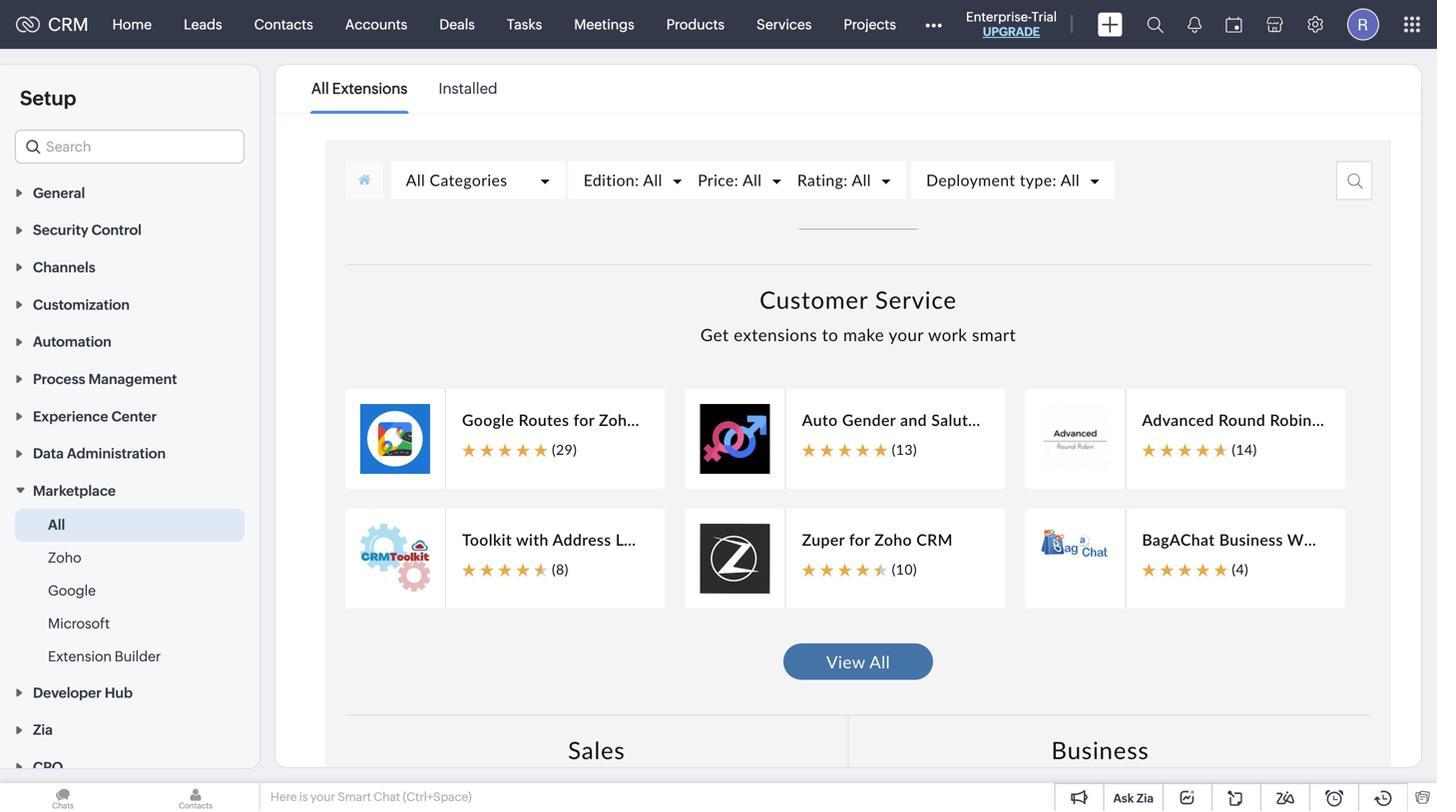 Task type: describe. For each thing, give the bounding box(es) containing it.
setup
[[20, 87, 76, 110]]

create menu image
[[1098, 12, 1123, 36]]

center
[[111, 409, 157, 425]]

experience center
[[33, 409, 157, 425]]

your
[[310, 790, 335, 804]]

zoho link
[[48, 548, 81, 568]]

home
[[112, 16, 152, 32]]

enterprise-
[[966, 9, 1032, 24]]

microsoft link
[[48, 614, 110, 634]]

services
[[757, 16, 812, 32]]

cpq
[[33, 760, 63, 776]]

customization
[[33, 297, 130, 313]]

all link
[[48, 515, 65, 535]]

data administration
[[33, 446, 166, 462]]

leads link
[[168, 0, 238, 48]]

deals link
[[423, 0, 491, 48]]

all for all
[[48, 517, 65, 533]]

crm
[[48, 14, 88, 35]]

all for all extensions
[[311, 80, 329, 97]]

builder
[[115, 649, 161, 665]]

control
[[91, 222, 142, 238]]

signals element
[[1176, 0, 1214, 49]]

marketplace region
[[0, 509, 259, 674]]

Other Modules field
[[912, 8, 955, 40]]

channels button
[[0, 248, 259, 285]]

general
[[33, 185, 85, 201]]

contacts image
[[133, 783, 259, 811]]

tasks
[[507, 16, 542, 32]]

ask zia
[[1113, 792, 1154, 805]]

meetings link
[[558, 0, 650, 48]]

extension builder
[[48, 649, 161, 665]]

developer
[[33, 685, 102, 701]]

marketplace
[[33, 483, 116, 499]]

general button
[[0, 174, 259, 211]]

process management button
[[0, 360, 259, 397]]

accounts
[[345, 16, 408, 32]]

(ctrl+space)
[[403, 790, 472, 804]]

installed
[[439, 80, 498, 97]]

automation
[[33, 334, 112, 350]]

enterprise-trial upgrade
[[966, 9, 1057, 38]]

signals image
[[1188, 16, 1202, 33]]

products
[[666, 16, 725, 32]]

is
[[299, 790, 308, 804]]

chat
[[374, 790, 400, 804]]

tasks link
[[491, 0, 558, 48]]

management
[[88, 371, 177, 387]]

contacts
[[254, 16, 313, 32]]

meetings
[[574, 16, 634, 32]]

extensions
[[332, 80, 408, 97]]

security control
[[33, 222, 142, 238]]

accounts link
[[329, 0, 423, 48]]



Task type: vqa. For each thing, say whether or not it's contained in the screenshot.
1st Converted from the top
no



Task type: locate. For each thing, give the bounding box(es) containing it.
hub
[[105, 685, 133, 701]]

installed link
[[439, 66, 498, 112]]

home link
[[96, 0, 168, 48]]

extension
[[48, 649, 112, 665]]

1 horizontal spatial zia
[[1137, 792, 1154, 805]]

developer hub button
[[0, 674, 259, 711]]

upgrade
[[983, 25, 1040, 38]]

microsoft
[[48, 616, 110, 632]]

zia
[[33, 722, 53, 738], [1137, 792, 1154, 805]]

here
[[270, 790, 297, 804]]

0 horizontal spatial all
[[48, 517, 65, 533]]

cpq button
[[0, 748, 259, 786]]

all left extensions
[[311, 80, 329, 97]]

channels
[[33, 260, 96, 275]]

1 vertical spatial zia
[[1137, 792, 1154, 805]]

0 vertical spatial zia
[[33, 722, 53, 738]]

search element
[[1135, 0, 1176, 49]]

data
[[33, 446, 64, 462]]

all up the zoho link
[[48, 517, 65, 533]]

leads
[[184, 16, 222, 32]]

trial
[[1032, 9, 1057, 24]]

deals
[[439, 16, 475, 32]]

chats image
[[0, 783, 126, 811]]

google
[[48, 583, 96, 599]]

customization button
[[0, 285, 259, 323]]

data administration button
[[0, 435, 259, 472]]

1 horizontal spatial all
[[311, 80, 329, 97]]

zoho
[[48, 550, 81, 566]]

1 vertical spatial all
[[48, 517, 65, 533]]

developer hub
[[33, 685, 133, 701]]

smart
[[338, 790, 371, 804]]

zia right ask
[[1137, 792, 1154, 805]]

0 vertical spatial all
[[311, 80, 329, 97]]

products link
[[650, 0, 741, 48]]

contacts link
[[238, 0, 329, 48]]

crm link
[[16, 14, 88, 35]]

projects link
[[828, 0, 912, 48]]

None field
[[15, 130, 245, 164]]

search image
[[1147, 16, 1164, 33]]

calendar image
[[1226, 16, 1243, 32]]

create menu element
[[1086, 0, 1135, 48]]

process
[[33, 371, 85, 387]]

logo image
[[16, 16, 40, 32]]

administration
[[67, 446, 166, 462]]

security
[[33, 222, 88, 238]]

automation button
[[0, 323, 259, 360]]

marketplace button
[[0, 472, 259, 509]]

profile image
[[1347, 8, 1379, 40]]

ask
[[1113, 792, 1134, 805]]

0 horizontal spatial zia
[[33, 722, 53, 738]]

projects
[[844, 16, 896, 32]]

all extensions link
[[311, 66, 408, 112]]

zia up the cpq
[[33, 722, 53, 738]]

process management
[[33, 371, 177, 387]]

all extensions
[[311, 80, 408, 97]]

here is your smart chat (ctrl+space)
[[270, 790, 472, 804]]

google link
[[48, 581, 96, 601]]

zia button
[[0, 711, 259, 748]]

services link
[[741, 0, 828, 48]]

experience center button
[[0, 397, 259, 435]]

experience
[[33, 409, 108, 425]]

Search text field
[[16, 131, 244, 163]]

security control button
[[0, 211, 259, 248]]

all
[[311, 80, 329, 97], [48, 517, 65, 533]]

profile element
[[1335, 0, 1391, 48]]

zia inside dropdown button
[[33, 722, 53, 738]]

all inside marketplace region
[[48, 517, 65, 533]]



